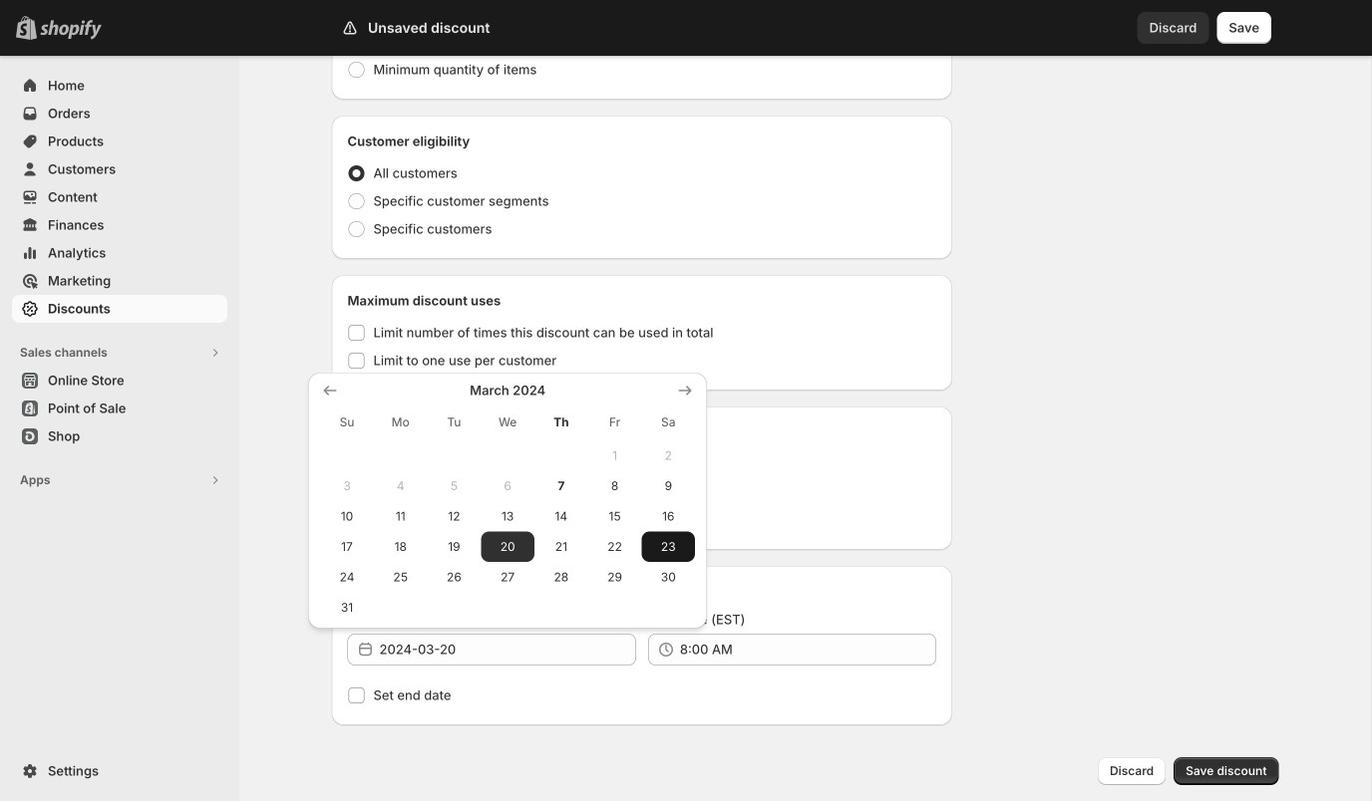 Task type: vqa. For each thing, say whether or not it's contained in the screenshot.
Sunday element
yes



Task type: describe. For each thing, give the bounding box(es) containing it.
sunday element
[[320, 405, 374, 441]]

Enter time text field
[[680, 634, 937, 666]]

wednesday element
[[481, 405, 535, 441]]

monday element
[[374, 405, 427, 441]]



Task type: locate. For each thing, give the bounding box(es) containing it.
YYYY-MM-DD text field
[[379, 634, 636, 666]]

friday element
[[588, 405, 642, 441]]

thursday element
[[535, 405, 588, 441]]

grid
[[320, 381, 695, 623]]

tuesday element
[[427, 405, 481, 441]]

saturday element
[[642, 405, 695, 441]]

shopify image
[[40, 20, 102, 40]]



